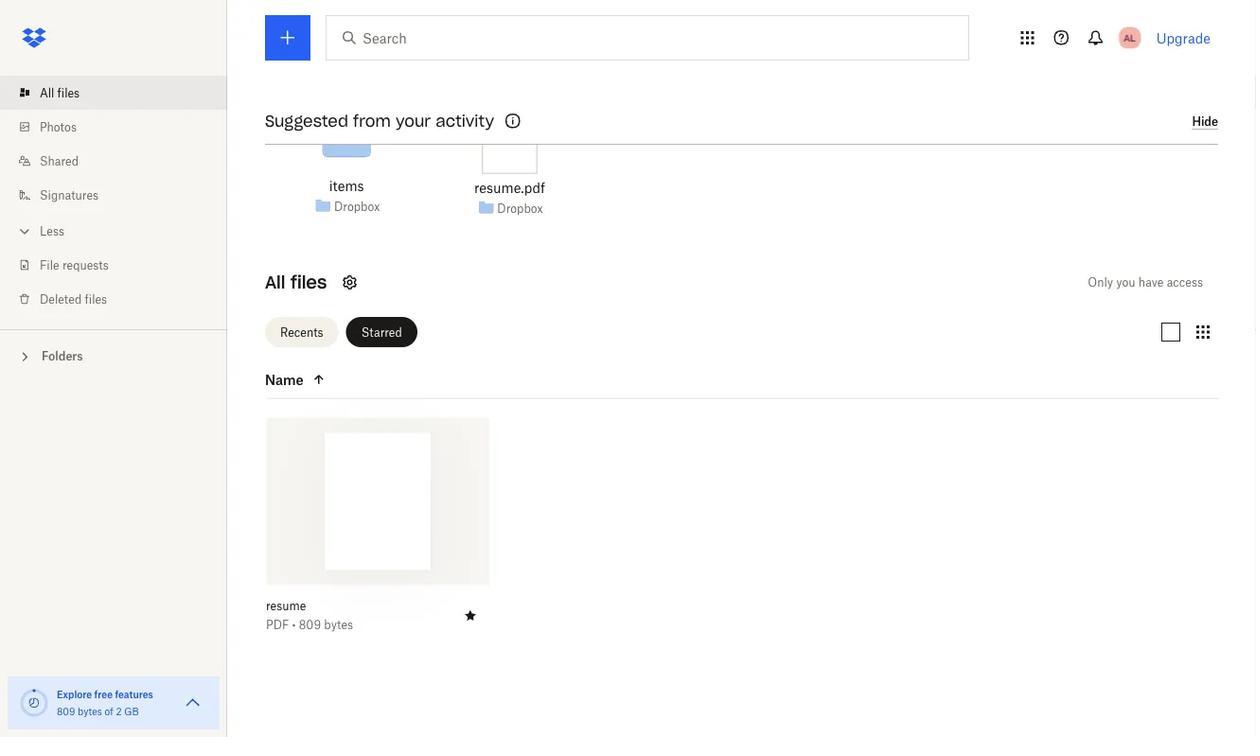 Task type: describe. For each thing, give the bounding box(es) containing it.
/resume.pdf image
[[483, 104, 537, 174]]

quota usage element
[[19, 688, 49, 719]]

folder settings image
[[338, 272, 361, 295]]

upgrade link
[[1157, 30, 1211, 46]]

photos
[[40, 120, 77, 134]]

of
[[105, 706, 113, 718]]

all files list item
[[0, 76, 227, 110]]

name button
[[265, 369, 424, 392]]

explore free features 809 bytes of 2 gb
[[57, 689, 153, 718]]

suggested
[[265, 111, 348, 131]]

from
[[353, 111, 391, 131]]

hide button
[[1193, 115, 1219, 130]]

dropbox image
[[15, 19, 53, 57]]

less image
[[15, 222, 34, 241]]

gb
[[124, 706, 139, 718]]

resume button
[[266, 599, 448, 614]]

folders
[[42, 349, 83, 364]]

all files inside list item
[[40, 86, 80, 100]]

809 for resume
[[299, 619, 321, 633]]

all inside all files link
[[40, 86, 54, 100]]

shared
[[40, 154, 79, 168]]

only
[[1088, 276, 1114, 290]]

dropbox for resume.pdf
[[497, 202, 543, 216]]

file
[[40, 258, 59, 272]]

shared link
[[15, 144, 227, 178]]

Search in folder "Dropbox" text field
[[363, 27, 930, 48]]

bytes for explore
[[78, 706, 102, 718]]

starred
[[361, 326, 402, 340]]

al
[[1124, 32, 1136, 44]]

files for deleted files link
[[85, 292, 107, 306]]

resume.pdf
[[474, 180, 545, 197]]

resume.pdf link
[[474, 178, 545, 199]]

activity
[[436, 111, 494, 131]]

signatures link
[[15, 178, 227, 212]]

have
[[1139, 276, 1164, 290]]

your
[[396, 111, 431, 131]]

access
[[1167, 276, 1204, 290]]

free
[[94, 689, 113, 701]]



Task type: locate. For each thing, give the bounding box(es) containing it.
file requests
[[40, 258, 109, 272]]

bytes inside resume pdf • 809 bytes
[[324, 619, 353, 633]]

all up recents
[[265, 272, 285, 294]]

all files up recents
[[265, 272, 327, 294]]

file requests link
[[15, 248, 227, 282]]

2 horizontal spatial files
[[291, 272, 327, 294]]

1 horizontal spatial dropbox
[[497, 202, 543, 216]]

1 horizontal spatial all
[[265, 272, 285, 294]]

list containing all files
[[0, 64, 227, 330]]

resume
[[266, 600, 306, 614]]

1 vertical spatial bytes
[[78, 706, 102, 718]]

bytes
[[324, 619, 353, 633], [78, 706, 102, 718]]

hide
[[1193, 115, 1219, 129]]

al button
[[1115, 23, 1145, 53]]

•
[[292, 619, 296, 633]]

you
[[1117, 276, 1136, 290]]

0 vertical spatial bytes
[[324, 619, 353, 633]]

files right deleted
[[85, 292, 107, 306]]

0 horizontal spatial all
[[40, 86, 54, 100]]

809 inside explore free features 809 bytes of 2 gb
[[57, 706, 75, 718]]

bytes down resume 'button'
[[324, 619, 353, 633]]

dropbox down items link
[[334, 200, 380, 214]]

files for all files link
[[57, 86, 80, 100]]

deleted files
[[40, 292, 107, 306]]

photos link
[[15, 110, 227, 144]]

1 horizontal spatial files
[[85, 292, 107, 306]]

all files up photos
[[40, 86, 80, 100]]

0 horizontal spatial bytes
[[78, 706, 102, 718]]

list
[[0, 64, 227, 330]]

bytes left of
[[78, 706, 102, 718]]

dropbox link for resume.pdf
[[497, 199, 543, 218]]

bytes for resume
[[324, 619, 353, 633]]

1 vertical spatial all files
[[265, 272, 327, 294]]

2
[[116, 706, 122, 718]]

signatures
[[40, 188, 99, 202]]

dropbox link for items
[[334, 197, 380, 216]]

pdf
[[266, 619, 289, 633]]

1 horizontal spatial all files
[[265, 272, 327, 294]]

dropbox link
[[334, 197, 380, 216], [497, 199, 543, 218]]

0 horizontal spatial all files
[[40, 86, 80, 100]]

all
[[40, 86, 54, 100], [265, 272, 285, 294]]

requests
[[62, 258, 109, 272]]

809 down explore
[[57, 706, 75, 718]]

dropbox
[[334, 200, 380, 214], [497, 202, 543, 216]]

809 right •
[[299, 619, 321, 633]]

deleted files link
[[15, 282, 227, 316]]

features
[[115, 689, 153, 701]]

starred button
[[346, 318, 417, 348]]

all files
[[40, 86, 80, 100], [265, 272, 327, 294]]

folders button
[[0, 342, 227, 370]]

deleted
[[40, 292, 82, 306]]

files inside list item
[[57, 86, 80, 100]]

1 horizontal spatial dropbox link
[[497, 199, 543, 218]]

1 horizontal spatial bytes
[[324, 619, 353, 633]]

0 vertical spatial 809
[[299, 619, 321, 633]]

1 horizontal spatial 809
[[299, 619, 321, 633]]

recents
[[280, 326, 323, 340]]

0 horizontal spatial dropbox link
[[334, 197, 380, 216]]

809 inside resume pdf • 809 bytes
[[299, 619, 321, 633]]

explore
[[57, 689, 92, 701]]

files left folder settings image
[[291, 272, 327, 294]]

resume pdf • 809 bytes
[[266, 600, 353, 633]]

files
[[57, 86, 80, 100], [291, 272, 327, 294], [85, 292, 107, 306]]

items link
[[329, 176, 364, 197]]

dropbox link down items link
[[334, 197, 380, 216]]

0 horizontal spatial dropbox
[[334, 200, 380, 214]]

0 horizontal spatial 809
[[57, 706, 75, 718]]

0 horizontal spatial files
[[57, 86, 80, 100]]

files up photos
[[57, 86, 80, 100]]

file, resume.pdf row
[[266, 419, 489, 647]]

dropbox down resume.pdf on the top left of page
[[497, 202, 543, 216]]

bytes inside explore free features 809 bytes of 2 gb
[[78, 706, 102, 718]]

suggested from your activity
[[265, 111, 494, 131]]

all files link
[[15, 76, 227, 110]]

809 for explore
[[57, 706, 75, 718]]

items
[[329, 179, 364, 195]]

0 vertical spatial all files
[[40, 86, 80, 100]]

upgrade
[[1157, 30, 1211, 46]]

recents button
[[265, 318, 339, 348]]

1 vertical spatial all
[[265, 272, 285, 294]]

1 vertical spatial 809
[[57, 706, 75, 718]]

dropbox for items
[[334, 200, 380, 214]]

less
[[40, 224, 64, 238]]

0 vertical spatial all
[[40, 86, 54, 100]]

all up photos
[[40, 86, 54, 100]]

dropbox link down resume.pdf on the top left of page
[[497, 199, 543, 218]]

809
[[299, 619, 321, 633], [57, 706, 75, 718]]

name
[[265, 372, 304, 388]]

only you have access
[[1088, 276, 1204, 290]]



Task type: vqa. For each thing, say whether or not it's contained in the screenshot.
unlimited. on the bottom right of page
no



